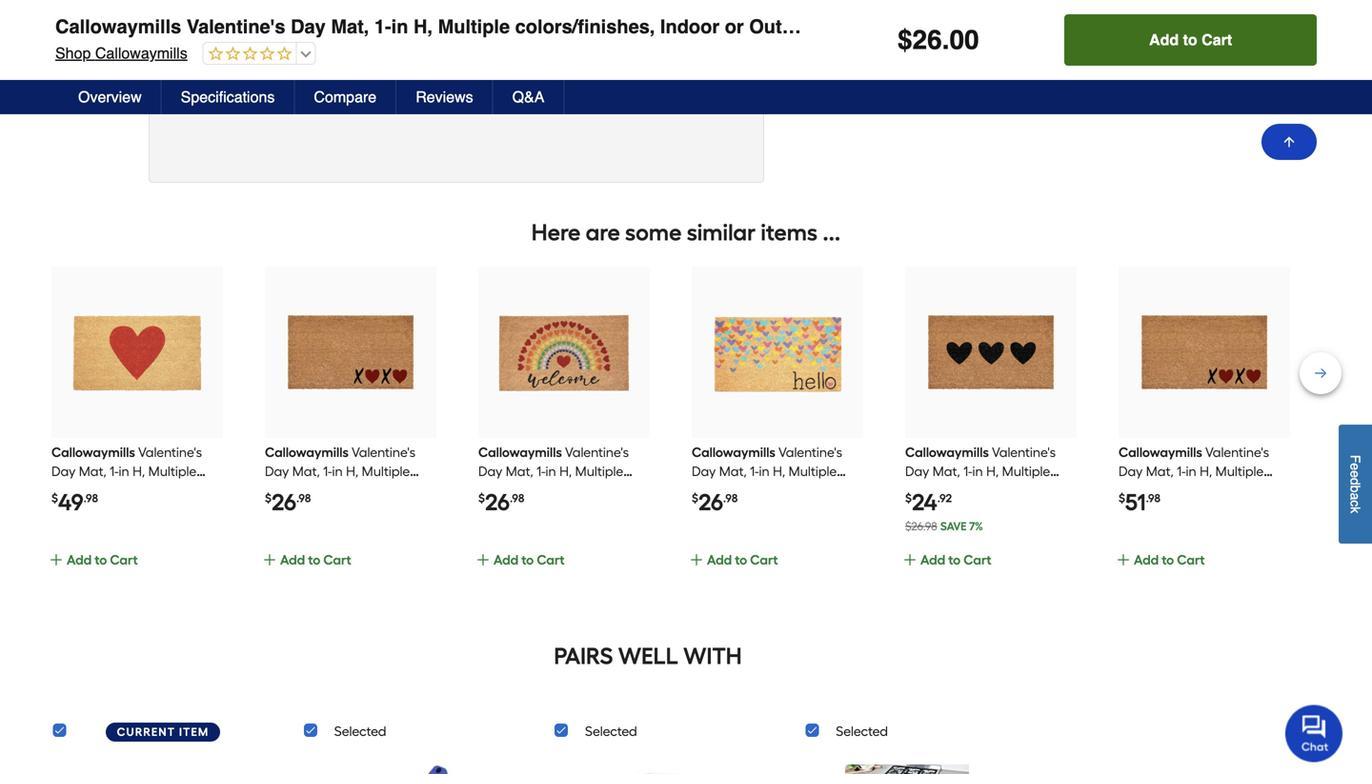 Task type: describe. For each thing, give the bounding box(es) containing it.
d
[[1348, 478, 1363, 486]]

or for callowaymills valentine's day mat, 1-in h, multiple colors/finishes, indoor or outdoor use, heart design
[[725, 16, 744, 38]]

add to cart for fourth callowaymills valentine's day mat, 1-in h, multiple colors/finishes, indoor or outdoor use, heart design image from right
[[494, 552, 565, 568]]

valentine's for callowaymills valentine's day mat, 1-in h, multiple colors/finishes, indoor or outdoor use, heart design item # 4843375 | model # 107251729
[[181, 8, 280, 30]]

to for fourth callowaymills valentine's day mat, 1-in h, multiple colors/finishes, indoor or outdoor use, heart design image
[[735, 552, 747, 568]]

well
[[618, 643, 678, 670]]

$26.98
[[905, 520, 937, 534]]

1- for callowaymills valentine's day mat, 1-in h, multiple colors/finishes, indoor or outdoor use, heart design item # 4843375 | model # 107251729
[[369, 8, 386, 30]]

shop callowaymills down 4843375
[[50, 61, 182, 78]]

24 list item
[[902, 267, 1077, 592]]

callowaymills valentine's day mat, 1-in h, multiple colors/finishes, indoor or outdoor use, heart design image inside 24 list item
[[922, 284, 1060, 421]]

heart outline image
[[330, 58, 353, 81]]

purafilter white register vent filter - pack of 12, trimmable for standard size vents 4-in x 12-in and under, helps trap dirt, dust, smoke, and pollen image
[[594, 758, 718, 775]]

heart for callowaymills valentine's day mat, 1-in h, multiple colors/finishes, indoor or outdoor use, heart design item # 4843375 | model # 107251729
[[870, 8, 918, 30]]

cart for fourth callowaymills valentine's day mat, 1-in h, multiple colors/finishes, indoor or outdoor use, heart design image from right
[[537, 552, 565, 568]]

day for callowaymills valentine's day mat, 1-in h, multiple colors/finishes, indoor or outdoor use, heart design item # 4843375 | model # 107251729
[[285, 8, 320, 30]]

add to cart link for callowaymills valentine's day mat, 1-in h, multiple colors/finishes, indoor or outdoor use, heart design image within the 24 list item
[[902, 550, 1073, 592]]

valentine's for callowaymills valentine's day mat, 1-in h, multiple colors/finishes, indoor or outdoor use, heart design
[[187, 16, 285, 38]]

return your new, unused item in-store or ship it back to us free of charge.
[[892, 1, 1278, 35]]

reviews button
[[397, 80, 493, 114]]

us
[[1222, 1, 1236, 16]]

.92
[[937, 492, 952, 506]]

49 list item
[[49, 267, 223, 592]]

mat, for callowaymills valentine's day mat, 1-in h, multiple colors/finishes, indoor or outdoor use, heart design item # 4843375 | model # 107251729
[[325, 8, 363, 30]]

callowaymills inside 49 list item
[[51, 445, 135, 461]]

.98 for 49's plus image
[[83, 492, 98, 506]]

$26.98 save 7%
[[905, 520, 983, 534]]

26 for 2nd callowaymills valentine's day mat, 1-in h, multiple colors/finishes, indoor or outdoor use, heart design image
[[272, 489, 296, 516]]

ship
[[1137, 1, 1161, 16]]

similar
[[687, 219, 756, 246]]

free
[[1240, 1, 1263, 16]]

.
[[942, 25, 950, 55]]

multiple for callowaymills valentine's day mat, 1-in h, multiple colors/finishes, indoor or outdoor use, heart design
[[438, 16, 510, 38]]

better together heading
[[50, 641, 1246, 672]]

here
[[532, 219, 581, 246]]

.98 for plus icon for the add to cart link related to 2nd callowaymills valentine's day mat, 1-in h, multiple colors/finishes, indoor or outdoor use, heart design image
[[296, 492, 311, 506]]

marshalltown 5-gallon blue metal bucket scoop image
[[344, 758, 467, 775]]

of
[[1267, 1, 1278, 16]]

colors/finishes, for callowaymills valentine's day mat, 1-in h, multiple colors/finishes, indoor or outdoor use, heart design
[[515, 16, 655, 38]]

add to cart link for 2nd callowaymills valentine's day mat, 1-in h, multiple colors/finishes, indoor or outdoor use, heart design image
[[262, 550, 433, 592]]

compare button
[[295, 80, 397, 114]]

item
[[179, 726, 209, 739]]

use, for callowaymills valentine's day mat, 1-in h, multiple colors/finishes, indoor or outdoor use, heart design
[[830, 16, 870, 38]]

callowaymills valentine's day mat, 1-in h, multiple colors/finishes, indoor or outdoor use, heart design image inside 49 list item
[[69, 284, 206, 421]]

items
[[761, 219, 818, 246]]

callowaymills inside "callowaymills valentine's day mat, 1-in h, multiple colors/finishes, indoor or outdoor use, heart design item # 4843375 | model # 107251729"
[[50, 8, 176, 30]]

in-
[[1073, 1, 1088, 16]]

learn
[[940, 20, 975, 35]]

add to cart link for fourth callowaymills valentine's day mat, 1-in h, multiple colors/finishes, indoor or outdoor use, heart design image
[[689, 550, 860, 592]]

...
[[823, 219, 841, 246]]

callowaymills link for callowaymills valentine's day mat, 1-in h, multiple colors/finishes, indoor or outdoor use, heart design image within the 24 list item
[[905, 445, 1067, 518]]

add to cart button
[[1065, 14, 1317, 66]]

indoor for callowaymills valentine's day mat, 1-in h, multiple colors/finishes, indoor or outdoor use, heart design item # 4843375 | model # 107251729
[[655, 8, 714, 30]]

add for callowaymills valentine's day mat, 1-in h, multiple colors/finishes, indoor or outdoor use, heart design image within the 24 list item
[[920, 552, 945, 568]]

to for fourth callowaymills valentine's day mat, 1-in h, multiple colors/finishes, indoor or outdoor use, heart design image from right
[[521, 552, 534, 568]]

callowaymills link for fourth callowaymills valentine's day mat, 1-in h, multiple colors/finishes, indoor or outdoor use, heart design image
[[692, 445, 854, 518]]

callowaymills valentine's day mat, 1-in h, multiple colors/finishes, indoor or outdoor use, heart design
[[55, 16, 993, 38]]

new,
[[966, 1, 993, 16]]

add for fourth callowaymills valentine's day mat, 1-in h, multiple colors/finishes, indoor or outdoor use, heart design image
[[707, 552, 732, 568]]

$ for third 26 list item from right
[[265, 492, 272, 506]]

pairs
[[554, 643, 613, 670]]

learn more
[[940, 20, 1009, 35]]

add inside add to cart button
[[1149, 31, 1179, 49]]

$ 26 .98 for the add to cart link related to 2nd callowaymills valentine's day mat, 1-in h, multiple colors/finishes, indoor or outdoor use, heart design image
[[265, 489, 311, 516]]

f e e d b a c k
[[1348, 455, 1363, 514]]

add to cart inside button
[[1149, 31, 1232, 49]]

return
[[892, 1, 932, 16]]

your
[[936, 1, 962, 16]]

mat, for callowaymills valentine's day mat, 1-in h, multiple colors/finishes, indoor or outdoor use, heart design
[[331, 16, 369, 38]]

indoor for callowaymills valentine's day mat, 1-in h, multiple colors/finishes, indoor or outdoor use, heart design
[[660, 16, 720, 38]]

shop for zero stars image above the specifications
[[55, 44, 91, 62]]

k
[[1348, 507, 1363, 514]]

2 callowaymills valentine's day mat, 1-in h, multiple colors/finishes, indoor or outdoor use, heart design image from the left
[[282, 284, 419, 421]]

selected for purafilter white register vent filter - pack of 12, trimmable for standard size vents 4-in x 12-in and under, helps trap dirt, dust, smoke, and pollen image
[[585, 724, 637, 740]]

outdoor for callowaymills valentine's day mat, 1-in h, multiple colors/finishes, indoor or outdoor use, heart design
[[749, 16, 824, 38]]

in for callowaymills valentine's day mat, 1-in h, multiple colors/finishes, indoor or outdoor use, heart design item # 4843375 | model # 107251729
[[386, 8, 403, 30]]

item
[[50, 36, 76, 51]]

$ 49 .98
[[51, 489, 98, 516]]

107251729
[[198, 36, 265, 51]]

use, for callowaymills valentine's day mat, 1-in h, multiple colors/finishes, indoor or outdoor use, heart design item # 4843375 | model # 107251729
[[824, 8, 864, 30]]

add to cart link for callowaymills valentine's day mat, 1-in h, multiple colors/finishes, indoor or outdoor use, heart design image in the 51 list item
[[1116, 550, 1286, 592]]

$ 26 .98 for the add to cart link for fourth callowaymills valentine's day mat, 1-in h, multiple colors/finishes, indoor or outdoor use, heart design image
[[692, 489, 738, 516]]

colors/finishes, for callowaymills valentine's day mat, 1-in h, multiple colors/finishes, indoor or outdoor use, heart design item # 4843375 | model # 107251729
[[509, 8, 649, 30]]

day for callowaymills valentine's day mat, 1-in h, multiple colors/finishes, indoor or outdoor use, heart design
[[291, 16, 326, 38]]

cart for fourth callowaymills valentine's day mat, 1-in h, multiple colors/finishes, indoor or outdoor use, heart design image
[[750, 552, 778, 568]]

2 e from the top
[[1348, 471, 1363, 478]]

pairs well with
[[554, 643, 742, 670]]

design for callowaymills valentine's day mat, 1-in h, multiple colors/finishes, indoor or outdoor use, heart design
[[929, 16, 993, 38]]

shop callowaymills up overview
[[55, 44, 187, 62]]

multiple for callowaymills valentine's day mat, 1-in h, multiple colors/finishes, indoor or outdoor use, heart design item # 4843375 | model # 107251729
[[432, 8, 504, 30]]

callowaymills inside 24 list item
[[905, 445, 989, 461]]

$ 26 .98 for the add to cart link associated with fourth callowaymills valentine's day mat, 1-in h, multiple colors/finishes, indoor or outdoor use, heart design image from right
[[478, 489, 524, 516]]

or inside return your new, unused item in-store or ship it back to us free of charge.
[[1121, 1, 1133, 16]]

zero stars image up the specifications
[[204, 46, 292, 63]]

$ for 49 list item
[[51, 492, 58, 506]]

ottomanson 2-ft x 5-ft black rectangular indoor or outdoor decorative utility mat image
[[845, 758, 969, 775]]

here are some similar items ...
[[532, 219, 841, 246]]

charge.
[[892, 20, 937, 35]]

2 26 list item from the left
[[475, 267, 650, 592]]

4843375
[[87, 36, 139, 51]]

51 list item
[[1116, 267, 1290, 592]]

.98 for plus image related to 26
[[723, 492, 738, 506]]

add to cart link for callowaymills valentine's day mat, 1-in h, multiple colors/finishes, indoor or outdoor use, heart design image within 49 list item
[[49, 550, 219, 592]]

in for callowaymills valentine's day mat, 1-in h, multiple colors/finishes, indoor or outdoor use, heart design
[[391, 16, 408, 38]]

item
[[1044, 1, 1069, 16]]

add to cart for callowaymills valentine's day mat, 1-in h, multiple colors/finishes, indoor or outdoor use, heart design image within the 24 list item
[[920, 552, 992, 568]]



Task type: vqa. For each thing, say whether or not it's contained in the screenshot.
1st the Lowe's from left
no



Task type: locate. For each thing, give the bounding box(es) containing it.
1- for callowaymills valentine's day mat, 1-in h, multiple colors/finishes, indoor or outdoor use, heart design
[[374, 16, 391, 38]]

3 26 list item from the left
[[689, 267, 863, 592]]

$ 24 .92
[[905, 489, 952, 516]]

0 horizontal spatial plus image
[[49, 553, 64, 568]]

cart for callowaymills valentine's day mat, 1-in h, multiple colors/finishes, indoor or outdoor use, heart design image within 49 list item
[[110, 552, 138, 568]]

$ for second 26 list item from left
[[478, 492, 485, 506]]

valentine's up 107251729
[[181, 8, 280, 30]]

1 plus image from the left
[[262, 553, 277, 568]]

h, inside "callowaymills valentine's day mat, 1-in h, multiple colors/finishes, indoor or outdoor use, heart design item # 4843375 | model # 107251729"
[[408, 8, 427, 30]]

add inside 49 list item
[[67, 552, 92, 568]]

.98 for plus icon within 51 list item
[[1146, 492, 1161, 506]]

$ 51 .98
[[1119, 489, 1161, 516]]

valentine's
[[181, 8, 280, 30], [187, 16, 285, 38]]

4 plus image from the left
[[1116, 553, 1131, 568]]

add to cart for 2nd callowaymills valentine's day mat, 1-in h, multiple colors/finishes, indoor or outdoor use, heart design image
[[280, 552, 351, 568]]

or inside "callowaymills valentine's day mat, 1-in h, multiple colors/finishes, indoor or outdoor use, heart design item # 4843375 | model # 107251729"
[[719, 8, 738, 30]]

plus image for 26
[[689, 553, 704, 568]]

.98 inside $ 51 .98
[[1146, 492, 1161, 506]]

6 callowaymills valentine's day mat, 1-in h, multiple colors/finishes, indoor or outdoor use, heart design image from the left
[[1136, 284, 1273, 421]]

callowaymills valentine's day mat, 1-in h, multiple colors/finishes, indoor or outdoor use, heart design item # 4843375 | model # 107251729
[[50, 8, 987, 51]]

2 horizontal spatial $ 26 .98
[[692, 489, 738, 516]]

indoor
[[655, 8, 714, 30], [660, 16, 720, 38]]

c
[[1348, 500, 1363, 507]]

add to cart for fourth callowaymills valentine's day mat, 1-in h, multiple colors/finishes, indoor or outdoor use, heart design image
[[707, 552, 778, 568]]

1 horizontal spatial 26 list item
[[475, 267, 650, 592]]

heart for callowaymills valentine's day mat, 1-in h, multiple colors/finishes, indoor or outdoor use, heart design
[[875, 16, 924, 38]]

add to cart link for fourth callowaymills valentine's day mat, 1-in h, multiple colors/finishes, indoor or outdoor use, heart design image from right
[[475, 550, 646, 592]]

1 selected from the left
[[334, 724, 386, 740]]

3 selected from the left
[[836, 724, 888, 740]]

day inside "callowaymills valentine's day mat, 1-in h, multiple colors/finishes, indoor or outdoor use, heart design item # 4843375 | model # 107251729"
[[285, 8, 320, 30]]

to inside return your new, unused item in-store or ship it back to us free of charge.
[[1207, 1, 1219, 16]]

plus image
[[49, 553, 64, 568], [689, 553, 704, 568]]

$ inside $ 24 .92
[[905, 492, 912, 506]]

0 horizontal spatial 26 list item
[[262, 267, 436, 592]]

1- up compare button
[[374, 16, 391, 38]]

1 # from the left
[[79, 36, 87, 51]]

add to cart for callowaymills valentine's day mat, 1-in h, multiple colors/finishes, indoor or outdoor use, heart design image in the 51 list item
[[1134, 552, 1205, 568]]

51
[[1125, 489, 1146, 516]]

to for callowaymills valentine's day mat, 1-in h, multiple colors/finishes, indoor or outdoor use, heart design image in the 51 list item
[[1162, 552, 1174, 568]]

plus image for the add to cart link in 24 list item
[[902, 553, 918, 568]]

unused
[[997, 1, 1041, 16]]

design
[[924, 8, 987, 30], [929, 16, 993, 38]]

7%
[[969, 520, 983, 534]]

$ 26 . 00
[[898, 25, 979, 55]]

add inside 24 list item
[[920, 552, 945, 568]]

overview button
[[59, 80, 162, 114]]

selected for 'ottomanson 2-ft x 5-ft black rectangular indoor or outdoor decorative utility mat' image
[[836, 724, 888, 740]]

$ 26 .98
[[265, 489, 311, 516], [478, 489, 524, 516], [692, 489, 738, 516]]

24
[[912, 489, 937, 516]]

$ for 51 list item
[[1119, 492, 1125, 506]]

to for 2nd callowaymills valentine's day mat, 1-in h, multiple colors/finishes, indoor or outdoor use, heart design image
[[308, 552, 320, 568]]

3 .98 from the left
[[510, 492, 524, 506]]

3 callowaymills link from the left
[[478, 445, 641, 518]]

callowaymills link for fourth callowaymills valentine's day mat, 1-in h, multiple colors/finishes, indoor or outdoor use, heart design image from right
[[478, 445, 641, 518]]

add to cart
[[1149, 31, 1232, 49], [67, 552, 138, 568], [280, 552, 351, 568], [494, 552, 565, 568], [707, 552, 778, 568], [920, 552, 992, 568], [1134, 552, 1205, 568]]

design inside "callowaymills valentine's day mat, 1-in h, multiple colors/finishes, indoor or outdoor use, heart design item # 4843375 | model # 107251729"
[[924, 8, 987, 30]]

overview
[[78, 88, 142, 106]]

49
[[58, 489, 83, 516]]

# right item
[[79, 36, 87, 51]]

cart for 2nd callowaymills valentine's day mat, 1-in h, multiple colors/finishes, indoor or outdoor use, heart design image
[[323, 552, 351, 568]]

1 plus image from the left
[[49, 553, 64, 568]]

compare
[[314, 88, 377, 106]]

2 plus image from the left
[[475, 553, 491, 568]]

1 .98 from the left
[[83, 492, 98, 506]]

use,
[[824, 8, 864, 30], [830, 16, 870, 38]]

#
[[79, 36, 87, 51], [191, 36, 198, 51]]

callowaymills link inside 51 list item
[[1119, 445, 1281, 518]]

multiple
[[432, 8, 504, 30], [438, 16, 510, 38]]

callowaymills link inside 49 list item
[[51, 445, 214, 518]]

f
[[1348, 455, 1363, 463]]

cart inside 51 list item
[[1177, 552, 1205, 568]]

callowaymills link inside 24 list item
[[905, 445, 1067, 518]]

colors/finishes, inside "callowaymills valentine's day mat, 1-in h, multiple colors/finishes, indoor or outdoor use, heart design item # 4843375 | model # 107251729"
[[509, 8, 649, 30]]

add to cart link inside 51 list item
[[1116, 550, 1286, 592]]

cart inside button
[[1202, 31, 1232, 49]]

h, for callowaymills valentine's day mat, 1-in h, multiple colors/finishes, indoor or outdoor use, heart design
[[414, 16, 433, 38]]

2 $ 26 .98 from the left
[[478, 489, 524, 516]]

callowaymills link for callowaymills valentine's day mat, 1-in h, multiple colors/finishes, indoor or outdoor use, heart design image within 49 list item
[[51, 445, 214, 518]]

save
[[940, 520, 967, 534]]

1 horizontal spatial $ 26 .98
[[478, 489, 524, 516]]

$ inside $ 51 .98
[[1119, 492, 1125, 506]]

4 add to cart link from the left
[[689, 550, 860, 592]]

26 for fourth callowaymills valentine's day mat, 1-in h, multiple colors/finishes, indoor or outdoor use, heart design image from right
[[485, 489, 510, 516]]

back
[[1176, 1, 1204, 16]]

4 .98 from the left
[[723, 492, 738, 506]]

add to cart link
[[49, 550, 219, 592], [262, 550, 433, 592], [475, 550, 646, 592], [689, 550, 860, 592], [902, 550, 1073, 592], [1116, 550, 1286, 592]]

to
[[1207, 1, 1219, 16], [1183, 31, 1198, 49], [95, 552, 107, 568], [308, 552, 320, 568], [521, 552, 534, 568], [735, 552, 747, 568], [948, 552, 961, 568], [1162, 552, 1174, 568]]

day
[[285, 8, 320, 30], [291, 16, 326, 38]]

a
[[1348, 493, 1363, 500]]

6 add to cart link from the left
[[1116, 550, 1286, 592]]

plus image for the add to cart link inside 51 list item
[[1116, 553, 1131, 568]]

2 .98 from the left
[[296, 492, 311, 506]]

with
[[683, 643, 742, 670]]

3 $ 26 .98 from the left
[[692, 489, 738, 516]]

1 26 list item from the left
[[262, 267, 436, 592]]

selected up marshalltown 5-gallon blue metal bucket scoop image
[[334, 724, 386, 740]]

00
[[950, 25, 979, 55]]

1 callowaymills valentine's day mat, 1-in h, multiple colors/finishes, indoor or outdoor use, heart design image from the left
[[69, 284, 206, 421]]

more
[[978, 20, 1009, 35]]

multiple inside "callowaymills valentine's day mat, 1-in h, multiple colors/finishes, indoor or outdoor use, heart design item # 4843375 | model # 107251729"
[[432, 8, 504, 30]]

add for callowaymills valentine's day mat, 1-in h, multiple colors/finishes, indoor or outdoor use, heart design image in the 51 list item
[[1134, 552, 1159, 568]]

1 horizontal spatial plus image
[[689, 553, 704, 568]]

add for callowaymills valentine's day mat, 1-in h, multiple colors/finishes, indoor or outdoor use, heart design image within 49 list item
[[67, 552, 92, 568]]

valentine's up the specifications
[[187, 16, 285, 38]]

indoor inside "callowaymills valentine's day mat, 1-in h, multiple colors/finishes, indoor or outdoor use, heart design item # 4843375 | model # 107251729"
[[655, 8, 714, 30]]

26 for fourth callowaymills valentine's day mat, 1-in h, multiple colors/finishes, indoor or outdoor use, heart design image
[[698, 489, 723, 516]]

0 horizontal spatial $ 26 .98
[[265, 489, 311, 516]]

specifications button
[[162, 80, 295, 114]]

shop down item
[[50, 61, 85, 78]]

callowaymills 107251729 valentine's day mat, 1-in h, multiple colors/finishes, indoor or outdoor use, heart design image
[[150, 0, 763, 182]]

to inside 51 list item
[[1162, 552, 1174, 568]]

.98 for plus icon corresponding to the add to cart link associated with fourth callowaymills valentine's day mat, 1-in h, multiple colors/finishes, indoor or outdoor use, heart design image from right
[[510, 492, 524, 506]]

selected up 'ottomanson 2-ft x 5-ft black rectangular indoor or outdoor decorative utility mat' image
[[836, 724, 888, 740]]

b
[[1348, 486, 1363, 493]]

current item
[[117, 726, 209, 739]]

1-
[[369, 8, 386, 30], [374, 16, 391, 38]]

2 plus image from the left
[[689, 553, 704, 568]]

5 callowaymills link from the left
[[905, 445, 1067, 518]]

2 # from the left
[[191, 36, 198, 51]]

in up reviews button
[[391, 16, 408, 38]]

or
[[1121, 1, 1133, 16], [719, 8, 738, 30], [725, 16, 744, 38]]

plus image inside 24 list item
[[902, 553, 918, 568]]

add to cart inside 24 list item
[[920, 552, 992, 568]]

e up d
[[1348, 463, 1363, 471]]

plus image
[[262, 553, 277, 568], [475, 553, 491, 568], [902, 553, 918, 568], [1116, 553, 1131, 568]]

cart for callowaymills valentine's day mat, 1-in h, multiple colors/finishes, indoor or outdoor use, heart design image within the 24 list item
[[964, 552, 992, 568]]

callowaymills link for 2nd callowaymills valentine's day mat, 1-in h, multiple colors/finishes, indoor or outdoor use, heart design image
[[265, 445, 427, 518]]

2 horizontal spatial selected
[[836, 724, 888, 740]]

plus image for the add to cart link related to 2nd callowaymills valentine's day mat, 1-in h, multiple colors/finishes, indoor or outdoor use, heart design image
[[262, 553, 277, 568]]

1 add to cart link from the left
[[49, 550, 219, 592]]

1 callowaymills link from the left
[[51, 445, 214, 518]]

f e e d b a c k button
[[1339, 425, 1372, 544]]

4 callowaymills link from the left
[[692, 445, 854, 518]]

shop for zero stars image below 107251729
[[50, 61, 85, 78]]

1 e from the top
[[1348, 463, 1363, 471]]

4 callowaymills valentine's day mat, 1-in h, multiple colors/finishes, indoor or outdoor use, heart design image from the left
[[709, 284, 846, 421]]

1- inside "callowaymills valentine's day mat, 1-in h, multiple colors/finishes, indoor or outdoor use, heart design item # 4843375 | model # 107251729"
[[369, 8, 386, 30]]

here are some similar items ... heading
[[50, 213, 1323, 252]]

outdoor for callowaymills valentine's day mat, 1-in h, multiple colors/finishes, indoor or outdoor use, heart design item # 4843375 | model # 107251729
[[744, 8, 819, 30]]

add
[[1149, 31, 1179, 49], [67, 552, 92, 568], [280, 552, 305, 568], [494, 552, 519, 568], [707, 552, 732, 568], [920, 552, 945, 568], [1134, 552, 1159, 568]]

callowaymills valentine's day mat, 1-in h, multiple colors/finishes, indoor or outdoor use, heart design image
[[69, 284, 206, 421], [282, 284, 419, 421], [496, 284, 633, 421], [709, 284, 846, 421], [922, 284, 1060, 421], [1136, 284, 1273, 421]]

cart
[[1202, 31, 1232, 49], [110, 552, 138, 568], [323, 552, 351, 568], [537, 552, 565, 568], [750, 552, 778, 568], [964, 552, 992, 568], [1177, 552, 1205, 568]]

2 selected from the left
[[585, 724, 637, 740]]

.98 inside $ 49 .98
[[83, 492, 98, 506]]

26 list item
[[262, 267, 436, 592], [475, 267, 650, 592], [689, 267, 863, 592]]

shop up overview
[[55, 44, 91, 62]]

h, for callowaymills valentine's day mat, 1-in h, multiple colors/finishes, indoor or outdoor use, heart design item # 4843375 | model # 107251729
[[408, 8, 427, 30]]

model
[[151, 36, 187, 51]]

callowaymills valentine's day mat, 1-in h, multiple colors/finishes, indoor or outdoor use, heart design image inside 51 list item
[[1136, 284, 1273, 421]]

$ inside $ 49 .98
[[51, 492, 58, 506]]

day right 107251729
[[291, 16, 326, 38]]

callowaymills link
[[51, 445, 214, 518], [265, 445, 427, 518], [478, 445, 641, 518], [692, 445, 854, 518], [905, 445, 1067, 518], [1119, 445, 1281, 518]]

callowaymills inside 51 list item
[[1119, 445, 1202, 461]]

callowaymills link for callowaymills valentine's day mat, 1-in h, multiple colors/finishes, indoor or outdoor use, heart design image in the 51 list item
[[1119, 445, 1281, 518]]

0 horizontal spatial selected
[[334, 724, 386, 740]]

add for fourth callowaymills valentine's day mat, 1-in h, multiple colors/finishes, indoor or outdoor use, heart design image from right
[[494, 552, 519, 568]]

h,
[[408, 8, 427, 30], [414, 16, 433, 38]]

day up compare
[[285, 8, 320, 30]]

chat invite button image
[[1285, 705, 1344, 763]]

shop
[[55, 44, 91, 62], [50, 61, 85, 78]]

3 callowaymills valentine's day mat, 1-in h, multiple colors/finishes, indoor or outdoor use, heart design image from the left
[[496, 284, 633, 421]]

zero stars image down 107251729
[[198, 61, 287, 79]]

2 add to cart link from the left
[[262, 550, 433, 592]]

are
[[586, 219, 620, 246]]

shop callowaymills
[[55, 44, 187, 62], [50, 61, 182, 78]]

26
[[912, 25, 942, 55], [272, 489, 296, 516], [485, 489, 510, 516], [698, 489, 723, 516]]

heart
[[870, 8, 918, 30], [875, 16, 924, 38]]

to for callowaymills valentine's day mat, 1-in h, multiple colors/finishes, indoor or outdoor use, heart design image within the 24 list item
[[948, 552, 961, 568]]

5 callowaymills valentine's day mat, 1-in h, multiple colors/finishes, indoor or outdoor use, heart design image from the left
[[922, 284, 1060, 421]]

3 plus image from the left
[[902, 553, 918, 568]]

outdoor
[[744, 8, 819, 30], [749, 16, 824, 38]]

to inside 24 list item
[[948, 552, 961, 568]]

1 horizontal spatial #
[[191, 36, 198, 51]]

specifications
[[181, 88, 275, 106]]

|
[[142, 36, 146, 51]]

add to cart inside 51 list item
[[1134, 552, 1205, 568]]

colors/finishes,
[[509, 8, 649, 30], [515, 16, 655, 38]]

item number 4 8 4 3 3 7 5 and model number 1 0 7 2 5 1 7 2 9 element
[[50, 34, 1323, 53]]

add inside 51 list item
[[1134, 552, 1159, 568]]

to for callowaymills valentine's day mat, 1-in h, multiple colors/finishes, indoor or outdoor use, heart design image within 49 list item
[[95, 552, 107, 568]]

mat, inside "callowaymills valentine's day mat, 1-in h, multiple colors/finishes, indoor or outdoor use, heart design item # 4843375 | model # 107251729"
[[325, 8, 363, 30]]

use, left the charge.
[[830, 16, 870, 38]]

outdoor inside "callowaymills valentine's day mat, 1-in h, multiple colors/finishes, indoor or outdoor use, heart design item # 4843375 | model # 107251729"
[[744, 8, 819, 30]]

or for callowaymills valentine's day mat, 1-in h, multiple colors/finishes, indoor or outdoor use, heart design item # 4843375 | model # 107251729
[[719, 8, 738, 30]]

to inside 49 list item
[[95, 552, 107, 568]]

5 .98 from the left
[[1146, 492, 1161, 506]]

1- up compare
[[369, 8, 386, 30]]

1 $ 26 .98 from the left
[[265, 489, 311, 516]]

design for callowaymills valentine's day mat, 1-in h, multiple colors/finishes, indoor or outdoor use, heart design item # 4843375 | model # 107251729
[[924, 8, 987, 30]]

heart inside "callowaymills valentine's day mat, 1-in h, multiple colors/finishes, indoor or outdoor use, heart design item # 4843375 | model # 107251729"
[[870, 8, 918, 30]]

0 horizontal spatial #
[[79, 36, 87, 51]]

in inside "callowaymills valentine's day mat, 1-in h, multiple colors/finishes, indoor or outdoor use, heart design item # 4843375 | model # 107251729"
[[386, 8, 403, 30]]

# right model
[[191, 36, 198, 51]]

current
[[117, 726, 175, 739]]

add to cart link inside 24 list item
[[902, 550, 1073, 592]]

q&a
[[512, 88, 545, 106]]

learn more link
[[940, 18, 1009, 37]]

zero stars image
[[204, 46, 292, 63], [198, 61, 287, 79]]

in up compare button
[[386, 8, 403, 30]]

6 callowaymills link from the left
[[1119, 445, 1281, 518]]

q&a button
[[493, 80, 565, 114]]

store
[[1088, 1, 1118, 16]]

plus image for 49
[[49, 553, 64, 568]]

plus image inside 51 list item
[[1116, 553, 1131, 568]]

to inside button
[[1183, 31, 1198, 49]]

add for 2nd callowaymills valentine's day mat, 1-in h, multiple colors/finishes, indoor or outdoor use, heart design image
[[280, 552, 305, 568]]

it
[[1165, 1, 1172, 16]]

$ for 1st 26 list item from the right
[[692, 492, 698, 506]]

use, inside "callowaymills valentine's day mat, 1-in h, multiple colors/finishes, indoor or outdoor use, heart design item # 4843375 | model # 107251729"
[[824, 8, 864, 30]]

cart inside 24 list item
[[964, 552, 992, 568]]

cart for callowaymills valentine's day mat, 1-in h, multiple colors/finishes, indoor or outdoor use, heart design image in the 51 list item
[[1177, 552, 1205, 568]]

mat,
[[325, 8, 363, 30], [331, 16, 369, 38]]

some
[[625, 219, 682, 246]]

selected for marshalltown 5-gallon blue metal bucket scoop image
[[334, 724, 386, 740]]

use, left the return
[[824, 8, 864, 30]]

1 horizontal spatial selected
[[585, 724, 637, 740]]

$
[[898, 25, 912, 55], [51, 492, 58, 506], [265, 492, 272, 506], [478, 492, 485, 506], [692, 492, 698, 506], [905, 492, 912, 506], [1119, 492, 1125, 506]]

valentine's inside "callowaymills valentine's day mat, 1-in h, multiple colors/finishes, indoor or outdoor use, heart design item # 4843375 | model # 107251729"
[[181, 8, 280, 30]]

arrow up image
[[1282, 134, 1297, 150]]

reviews
[[416, 88, 473, 106]]

.98
[[83, 492, 98, 506], [296, 492, 311, 506], [510, 492, 524, 506], [723, 492, 738, 506], [1146, 492, 1161, 506]]

selected
[[334, 724, 386, 740], [585, 724, 637, 740], [836, 724, 888, 740]]

add to cart link inside 49 list item
[[49, 550, 219, 592]]

callowaymills
[[50, 8, 176, 30], [55, 16, 181, 38], [95, 44, 187, 62], [89, 61, 182, 78], [51, 445, 135, 461], [265, 445, 349, 461], [478, 445, 562, 461], [692, 445, 776, 461], [905, 445, 989, 461], [1119, 445, 1202, 461]]

plus image for the add to cart link associated with fourth callowaymills valentine's day mat, 1-in h, multiple colors/finishes, indoor or outdoor use, heart design image from right
[[475, 553, 491, 568]]

in
[[386, 8, 403, 30], [391, 16, 408, 38]]

2 callowaymills link from the left
[[265, 445, 427, 518]]

cart inside 49 list item
[[110, 552, 138, 568]]

3 add to cart link from the left
[[475, 550, 646, 592]]

add to cart for callowaymills valentine's day mat, 1-in h, multiple colors/finishes, indoor or outdoor use, heart design image within 49 list item
[[67, 552, 138, 568]]

add to cart inside 49 list item
[[67, 552, 138, 568]]

e up b
[[1348, 471, 1363, 478]]

2 horizontal spatial 26 list item
[[689, 267, 863, 592]]

selected up purafilter white register vent filter - pack of 12, trimmable for standard size vents 4-in x 12-in and under, helps trap dirt, dust, smoke, and pollen image
[[585, 724, 637, 740]]

5 add to cart link from the left
[[902, 550, 1073, 592]]



